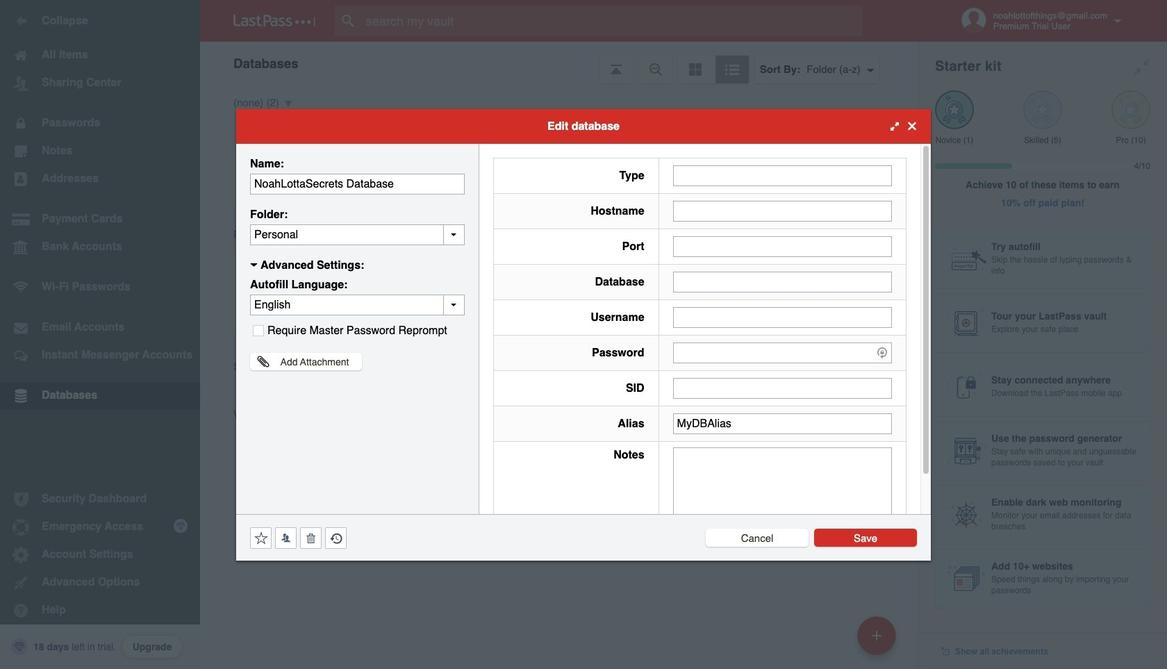 Task type: locate. For each thing, give the bounding box(es) containing it.
search my vault text field
[[335, 6, 890, 36]]

None password field
[[673, 342, 892, 363]]

Search search field
[[335, 6, 890, 36]]

vault options navigation
[[200, 42, 919, 83]]

None text field
[[673, 236, 892, 257], [673, 307, 892, 328], [673, 447, 892, 533], [673, 236, 892, 257], [673, 307, 892, 328], [673, 447, 892, 533]]

None text field
[[673, 165, 892, 186], [250, 173, 465, 194], [673, 200, 892, 221], [250, 224, 465, 245], [673, 271, 892, 292], [673, 378, 892, 399], [673, 413, 892, 434], [673, 165, 892, 186], [250, 173, 465, 194], [673, 200, 892, 221], [250, 224, 465, 245], [673, 271, 892, 292], [673, 378, 892, 399], [673, 413, 892, 434]]

dialog
[[236, 109, 931, 560]]



Task type: describe. For each thing, give the bounding box(es) containing it.
lastpass image
[[234, 15, 316, 27]]

new item navigation
[[853, 612, 905, 669]]

new item image
[[872, 631, 882, 640]]

main navigation navigation
[[0, 0, 200, 669]]



Task type: vqa. For each thing, say whether or not it's contained in the screenshot.
New Item image
yes



